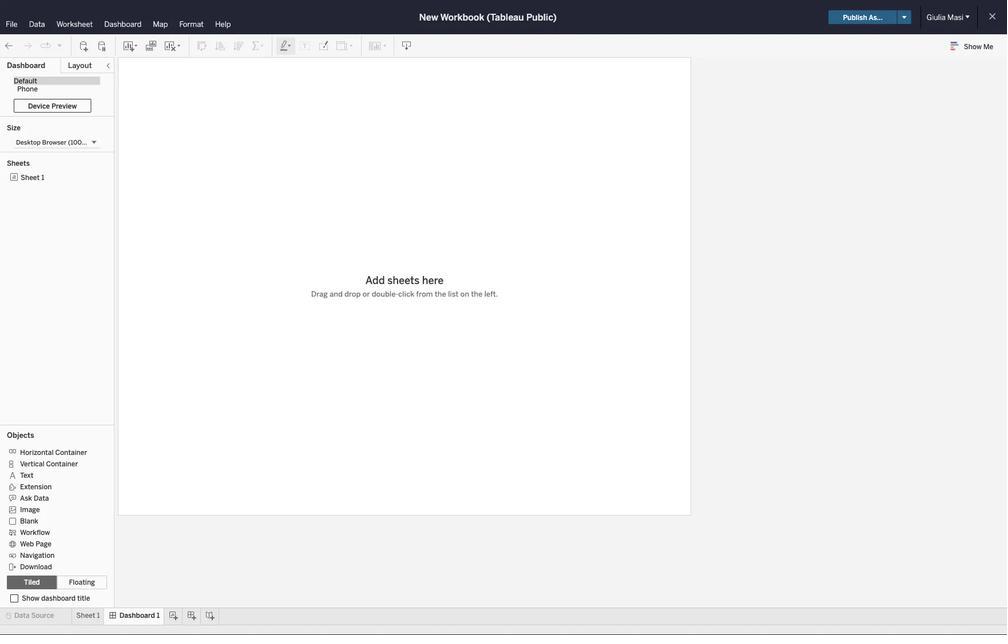 Task type: vqa. For each thing, say whether or not it's contained in the screenshot.
Browser on the top of the page
yes



Task type: locate. For each thing, give the bounding box(es) containing it.
1 horizontal spatial the
[[471, 290, 483, 299]]

publish as... button
[[829, 10, 897, 24]]

(1000
[[68, 139, 86, 146]]

0 vertical spatial dashboard
[[104, 19, 142, 29]]

2 vertical spatial dashboard
[[119, 612, 155, 620]]

1 vertical spatial dashboard
[[7, 61, 45, 70]]

1 horizontal spatial show
[[964, 42, 982, 51]]

dashboard 1
[[119, 612, 160, 620]]

page
[[36, 540, 51, 549]]

container
[[55, 449, 87, 457], [46, 460, 78, 469]]

the
[[435, 290, 446, 299], [471, 290, 483, 299]]

me
[[984, 42, 994, 51]]

browser
[[42, 139, 66, 146]]

public)
[[526, 12, 557, 23]]

source
[[31, 612, 54, 620]]

container for vertical container
[[46, 460, 78, 469]]

new data source image
[[78, 40, 90, 52]]

help
[[215, 19, 231, 29]]

horizontal container
[[20, 449, 87, 457]]

web page
[[20, 540, 51, 549]]

new
[[419, 12, 438, 23]]

default phone
[[14, 77, 38, 93]]

desktop
[[16, 139, 41, 146]]

tiled
[[24, 579, 40, 587]]

show
[[964, 42, 982, 51], [22, 595, 40, 603]]

sheet 1
[[21, 173, 44, 182], [76, 612, 100, 620]]

the left list
[[435, 290, 446, 299]]

undo image
[[3, 40, 15, 52]]

show me
[[964, 42, 994, 51]]

2 the from the left
[[471, 290, 483, 299]]

text
[[20, 472, 33, 480]]

1 horizontal spatial sheet
[[76, 612, 95, 620]]

phone
[[17, 85, 38, 93]]

vertical container
[[20, 460, 78, 469]]

blank option
[[7, 516, 99, 527]]

0 horizontal spatial sheet 1
[[21, 173, 44, 182]]

sheet
[[21, 173, 40, 182], [76, 612, 95, 620]]

sort ascending image
[[215, 40, 226, 52]]

data down extension
[[34, 495, 49, 503]]

show inside button
[[964, 42, 982, 51]]

0 vertical spatial container
[[55, 449, 87, 457]]

highlight image
[[279, 40, 292, 52]]

web
[[20, 540, 34, 549]]

0 horizontal spatial the
[[435, 290, 446, 299]]

0 vertical spatial show
[[964, 42, 982, 51]]

swap rows and columns image
[[196, 40, 208, 52]]

giulia masi
[[927, 13, 964, 22]]

1 vertical spatial show
[[22, 595, 40, 603]]

floating
[[69, 579, 95, 587]]

left.
[[484, 290, 498, 299]]

container down horizontal container at left
[[46, 460, 78, 469]]

publish as...
[[843, 13, 883, 21]]

dashboard
[[104, 19, 142, 29], [7, 61, 45, 70], [119, 612, 155, 620]]

1 vertical spatial data
[[34, 495, 49, 503]]

1 vertical spatial sheet 1
[[76, 612, 100, 620]]

container for horizontal container
[[55, 449, 87, 457]]

map
[[153, 19, 168, 29]]

publish
[[843, 13, 867, 21]]

size
[[7, 124, 21, 132]]

download option
[[7, 561, 99, 573]]

pause auto updates image
[[97, 40, 108, 52]]

container up 'vertical container' option
[[55, 449, 87, 457]]

navigation option
[[7, 550, 99, 561]]

double-
[[372, 290, 398, 299]]

desktop browser (1000 x 800)
[[16, 139, 107, 146]]

0 vertical spatial sheet
[[21, 173, 40, 182]]

1 vertical spatial container
[[46, 460, 78, 469]]

list
[[448, 290, 459, 299]]

format workbook image
[[318, 40, 329, 52]]

vertical
[[20, 460, 44, 469]]

horizontal container option
[[7, 447, 99, 458]]

data left the source
[[14, 612, 30, 620]]

sheet 1 down "title"
[[76, 612, 100, 620]]

1 horizontal spatial 1
[[97, 612, 100, 620]]

sheet 1 down 'sheets'
[[21, 173, 44, 182]]

giulia
[[927, 13, 946, 22]]

download
[[20, 563, 52, 572]]

and
[[330, 290, 343, 299]]

sheet down 'sheets'
[[21, 173, 40, 182]]

1
[[41, 173, 44, 182], [97, 612, 100, 620], [157, 612, 160, 620]]

blank
[[20, 518, 38, 526]]

the right on
[[471, 290, 483, 299]]

data for data
[[29, 19, 45, 29]]

data up replay animation icon
[[29, 19, 45, 29]]

vertical container option
[[7, 458, 99, 470]]

2 vertical spatial data
[[14, 612, 30, 620]]

here
[[422, 275, 444, 287]]

data source
[[14, 612, 54, 620]]

device
[[28, 102, 50, 110]]

data inside option
[[34, 495, 49, 503]]

show down tiled
[[22, 595, 40, 603]]

new workbook (tableau public)
[[419, 12, 557, 23]]

title
[[77, 595, 90, 603]]

masi
[[948, 13, 964, 22]]

1 the from the left
[[435, 290, 446, 299]]

workflow
[[20, 529, 50, 537]]

new worksheet image
[[122, 40, 139, 52]]

data
[[29, 19, 45, 29], [34, 495, 49, 503], [14, 612, 30, 620]]

0 horizontal spatial show
[[22, 595, 40, 603]]

sheet down "title"
[[76, 612, 95, 620]]

navigation
[[20, 552, 55, 560]]

collapse image
[[105, 62, 112, 69]]

duplicate image
[[145, 40, 157, 52]]

show me button
[[946, 37, 1004, 55]]

0 horizontal spatial 1
[[41, 173, 44, 182]]

preview
[[52, 102, 77, 110]]

show left me
[[964, 42, 982, 51]]

togglestate option group
[[7, 576, 107, 590]]

0 vertical spatial sheet 1
[[21, 173, 44, 182]]

0 vertical spatial data
[[29, 19, 45, 29]]

from
[[416, 290, 433, 299]]

1 horizontal spatial sheet 1
[[76, 612, 100, 620]]



Task type: describe. For each thing, give the bounding box(es) containing it.
sort descending image
[[233, 40, 244, 52]]

dashboard
[[41, 595, 76, 603]]

fit image
[[336, 40, 354, 52]]

drop
[[345, 290, 361, 299]]

totals image
[[251, 40, 265, 52]]

device preview
[[28, 102, 77, 110]]

layout
[[68, 61, 92, 70]]

redo image
[[22, 40, 33, 52]]

image option
[[7, 504, 99, 516]]

show labels image
[[299, 40, 311, 52]]

image
[[20, 506, 40, 514]]

device preview button
[[14, 99, 91, 113]]

data for data source
[[14, 612, 30, 620]]

show/hide cards image
[[369, 40, 387, 52]]

default
[[14, 77, 37, 85]]

800)
[[92, 139, 107, 146]]

ask
[[20, 495, 32, 503]]

ask data
[[20, 495, 49, 503]]

replay animation image
[[40, 40, 52, 52]]

show for show dashboard title
[[22, 595, 40, 603]]

workbook
[[440, 12, 484, 23]]

add
[[366, 275, 385, 287]]

extension
[[20, 483, 52, 492]]

0 horizontal spatial sheet
[[21, 173, 40, 182]]

sheets
[[387, 275, 420, 287]]

text option
[[7, 470, 99, 481]]

click
[[398, 290, 414, 299]]

replay animation image
[[56, 42, 63, 49]]

worksheet
[[56, 19, 93, 29]]

clear sheet image
[[164, 40, 182, 52]]

objects
[[7, 431, 34, 440]]

or
[[363, 290, 370, 299]]

extension option
[[7, 481, 99, 493]]

sheets
[[7, 159, 30, 168]]

add sheets here drag and drop or double-click from the list on the left.
[[311, 275, 498, 299]]

ask data option
[[7, 493, 99, 504]]

workflow option
[[7, 527, 99, 539]]

x
[[87, 139, 91, 146]]

download image
[[401, 40, 413, 52]]

on
[[460, 290, 469, 299]]

format
[[179, 19, 204, 29]]

show for show me
[[964, 42, 982, 51]]

2 horizontal spatial 1
[[157, 612, 160, 620]]

horizontal
[[20, 449, 54, 457]]

objects list box
[[7, 444, 107, 573]]

(tableau
[[487, 12, 524, 23]]

file
[[6, 19, 18, 29]]

as...
[[869, 13, 883, 21]]

1 vertical spatial sheet
[[76, 612, 95, 620]]

drag
[[311, 290, 328, 299]]

show dashboard title
[[22, 595, 90, 603]]

web page option
[[7, 539, 99, 550]]



